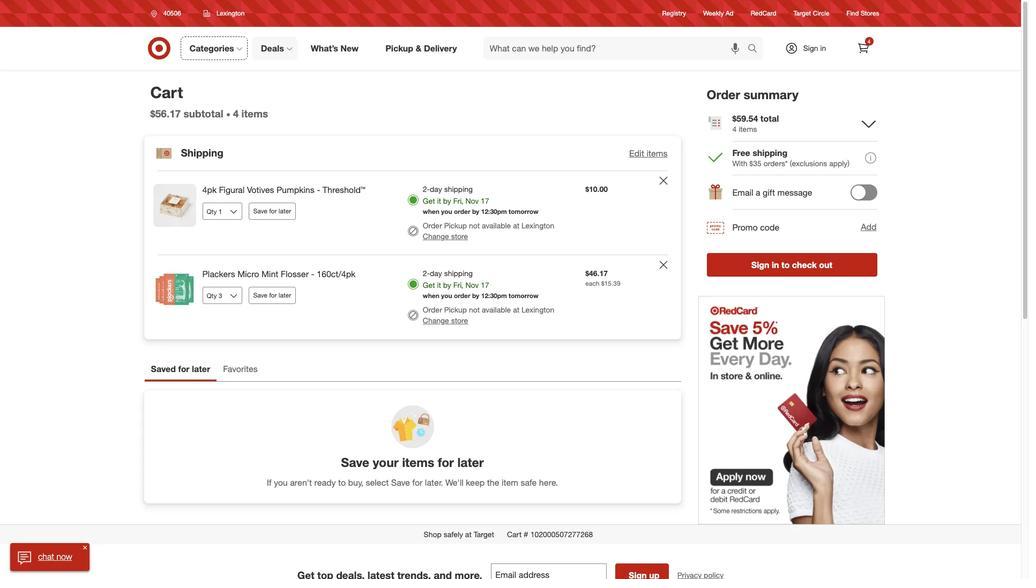 Task type: describe. For each thing, give the bounding box(es) containing it.
$59.54
[[733, 113, 758, 124]]

registry
[[663, 9, 686, 17]]

with
[[733, 159, 748, 168]]

cart item ready to fulfill group containing 4pk figural votives pumpkins - threshold™
[[145, 171, 681, 255]]

items up if you aren't ready to buy, select save for later. we'll keep the item safe here.
[[402, 455, 435, 470]]

change for 160ct/4pk
[[423, 316, 449, 325]]

favorites link
[[217, 359, 264, 381]]

at for threshold™
[[513, 221, 520, 230]]

&
[[416, 43, 422, 53]]

target circle link
[[794, 9, 830, 18]]

available for plackers micro mint flosser - 160ct/4pk
[[482, 305, 511, 314]]

get for plackers micro mint flosser - 160ct/4pk
[[423, 281, 435, 290]]

total
[[761, 113, 779, 124]]

saved for later link
[[145, 359, 217, 381]]

out
[[820, 259, 833, 270]]

pickup & delivery
[[386, 43, 457, 53]]

item
[[502, 477, 519, 488]]

redcard link
[[751, 9, 777, 18]]

edit items button
[[630, 147, 668, 160]]

✕
[[83, 544, 87, 551]]

lexington for 4pk figural votives pumpkins - threshold™
[[522, 221, 555, 230]]

4 link
[[852, 36, 875, 60]]

4pk figural votives pumpkins - threshold&#8482; image
[[153, 184, 196, 227]]

gift
[[763, 187, 775, 198]]

for inside "link"
[[178, 364, 190, 374]]

safe
[[521, 477, 537, 488]]

at for 160ct/4pk
[[513, 305, 520, 314]]

get for 4pk figural votives pumpkins - threshold™
[[423, 196, 435, 206]]

17 for plackers micro mint flosser - 160ct/4pk
[[481, 281, 489, 290]]

target inside "link"
[[794, 9, 811, 17]]

later down plackers micro mint flosser - 160ct/4pk
[[279, 291, 291, 299]]

day for plackers micro mint flosser - 160ct/4pk
[[430, 269, 442, 278]]

fri, for plackers micro mint flosser - 160ct/4pk
[[454, 281, 464, 290]]

deals link
[[252, 36, 297, 60]]

what's
[[311, 43, 338, 53]]

what's new link
[[302, 36, 372, 60]]

What can we help you find? suggestions appear below search field
[[483, 36, 750, 60]]

$56.17 subtotal
[[150, 107, 223, 120]]

items right subtotal
[[242, 107, 268, 120]]

save right select
[[391, 477, 410, 488]]

for left later.
[[413, 477, 423, 488]]

email a gift message
[[733, 187, 813, 198]]

$15.39
[[601, 280, 621, 288]]

nov for 160ct/4pk
[[466, 281, 479, 290]]

what's new
[[311, 43, 359, 53]]

sign in to check out
[[752, 259, 833, 270]]

apply)
[[830, 159, 850, 168]]

fri, for 4pk figural votives pumpkins - threshold™
[[454, 196, 464, 206]]

categories
[[190, 43, 234, 53]]

select
[[366, 477, 389, 488]]

weekly
[[704, 9, 724, 17]]

$10.00
[[586, 185, 608, 194]]

saved
[[151, 364, 176, 374]]

summary
[[744, 87, 799, 102]]

shipping for 4pk figural votives pumpkins - threshold™
[[444, 185, 473, 194]]

sign for sign in
[[804, 43, 819, 53]]

2- for threshold™
[[423, 185, 430, 194]]

circle
[[813, 9, 830, 17]]

aren't
[[290, 477, 312, 488]]

later inside "link"
[[192, 364, 210, 374]]

save your items for later
[[341, 455, 484, 470]]

pickup & delivery link
[[377, 36, 471, 60]]

4 inside the $59.54 total 4 items
[[733, 124, 737, 133]]

search
[[743, 44, 769, 54]]

plackers micro mint flosser - 160ct/4pk
[[202, 269, 356, 280]]

registry link
[[663, 9, 686, 18]]

the
[[487, 477, 499, 488]]

cart item ready to fulfill group containing plackers micro mint flosser - 160ct/4pk
[[145, 255, 681, 339]]

2-day shipping get it by fri, nov 17 when you order by 12:30pm tomorrow for plackers micro mint flosser - 160ct/4pk
[[423, 269, 539, 300]]

tomorrow for 4pk figural votives pumpkins - threshold™
[[509, 208, 539, 216]]

cart # 102000507277268
[[507, 530, 593, 539]]

not available radio for 4pk figural votives pumpkins - threshold™
[[408, 226, 419, 237]]

for down 4pk figural votives pumpkins - threshold™
[[269, 207, 277, 215]]

4 for 4
[[868, 38, 871, 45]]

threshold™
[[323, 185, 365, 195]]

later up "keep"
[[458, 455, 484, 470]]

cart for cart # 102000507277268
[[507, 530, 522, 539]]

0 vertical spatial order
[[707, 87, 741, 102]]

favorites
[[223, 364, 258, 374]]

$46.17 each $15.39
[[586, 269, 621, 288]]

a
[[756, 187, 761, 198]]

cart for cart
[[150, 83, 183, 102]]

4pk figural votives pumpkins - threshold™ link
[[202, 184, 391, 196]]

find
[[847, 9, 859, 17]]

micro
[[238, 269, 259, 280]]

add
[[861, 222, 877, 232]]

free
[[733, 147, 751, 158]]

you for plackers micro mint flosser - 160ct/4pk
[[441, 292, 452, 300]]

it for plackers micro mint flosser - 160ct/4pk
[[437, 281, 441, 290]]

it for 4pk figural votives pumpkins - threshold™
[[437, 196, 441, 206]]

change store button for 160ct/4pk
[[423, 315, 468, 326]]

160ct/4pk
[[317, 269, 356, 280]]

when for 4pk figural votives pumpkins - threshold™
[[423, 208, 440, 216]]

sign in link
[[776, 36, 843, 60]]

shop safely at target
[[424, 530, 494, 539]]

$59.54 total 4 items
[[733, 113, 779, 133]]

nov for threshold™
[[466, 196, 479, 206]]

each
[[586, 280, 600, 288]]

to inside sign in to check out button
[[782, 259, 790, 270]]

1 vertical spatial target
[[474, 530, 494, 539]]

$46.17
[[586, 269, 608, 278]]

$35
[[750, 159, 762, 168]]

redcard
[[751, 9, 777, 17]]

mint
[[262, 269, 278, 280]]

order summary
[[707, 87, 799, 102]]

chat now dialog
[[10, 543, 89, 571]]

✕ button
[[81, 543, 89, 552]]

sign in
[[804, 43, 827, 53]]

order for plackers micro mint flosser - 160ct/4pk
[[454, 292, 471, 300]]

for down the mint at the left top of the page
[[269, 291, 277, 299]]

search button
[[743, 36, 769, 62]]



Task type: vqa. For each thing, say whether or not it's contained in the screenshot.
"orders*"
yes



Task type: locate. For each thing, give the bounding box(es) containing it.
promo
[[733, 222, 758, 233]]

change for threshold™
[[423, 232, 449, 241]]

plackers
[[202, 269, 235, 280]]

day for 4pk figural votives pumpkins - threshold™
[[430, 185, 442, 194]]

save for later down 4pk figural votives pumpkins - threshold™
[[253, 207, 291, 215]]

4pk figural votives pumpkins - threshold™
[[202, 185, 365, 195]]

sign in to check out button
[[707, 253, 878, 277]]

1 vertical spatial -
[[311, 269, 315, 280]]

save for later button for mint
[[249, 287, 296, 304]]

4 for 4 items
[[233, 107, 239, 120]]

it
[[437, 196, 441, 206], [437, 281, 441, 290]]

0 horizontal spatial cart
[[150, 83, 183, 102]]

1 change from the top
[[423, 232, 449, 241]]

4 items
[[233, 107, 268, 120]]

plackers micro mint flosser - 160ct/4pk link
[[202, 268, 391, 281]]

pickup for 160ct/4pk
[[444, 305, 467, 314]]

shop
[[424, 530, 442, 539]]

shipping
[[181, 146, 223, 158]]

save down votives
[[253, 207, 267, 215]]

2 vertical spatial you
[[274, 477, 288, 488]]

now
[[57, 551, 72, 562]]

save for later down the mint at the left top of the page
[[253, 291, 291, 299]]

0 vertical spatial not
[[469, 221, 480, 230]]

not for threshold™
[[469, 221, 480, 230]]

promo code
[[733, 222, 780, 233]]

2 horizontal spatial 4
[[868, 38, 871, 45]]

1 horizontal spatial 4
[[733, 124, 737, 133]]

1 vertical spatial 17
[[481, 281, 489, 290]]

1 save for later from the top
[[253, 207, 291, 215]]

available for 4pk figural votives pumpkins - threshold™
[[482, 221, 511, 230]]

new
[[341, 43, 359, 53]]

delivery
[[424, 43, 457, 53]]

when for plackers micro mint flosser - 160ct/4pk
[[423, 292, 440, 300]]

2 12:30pm from the top
[[481, 292, 507, 300]]

1 vertical spatial cart item ready to fulfill group
[[145, 255, 681, 339]]

1 vertical spatial change
[[423, 316, 449, 325]]

0 vertical spatial 4
[[868, 38, 871, 45]]

1 it from the top
[[437, 196, 441, 206]]

sign for sign in to check out
[[752, 259, 770, 270]]

items inside the $59.54 total 4 items
[[739, 124, 757, 133]]

saved for later
[[151, 364, 210, 374]]

order for 4pk figural votives pumpkins - threshold™
[[454, 208, 471, 216]]

1 vertical spatial to
[[338, 477, 346, 488]]

2 day from the top
[[430, 269, 442, 278]]

later
[[279, 207, 291, 215], [279, 291, 291, 299], [192, 364, 210, 374], [458, 455, 484, 470]]

1 horizontal spatial sign
[[804, 43, 819, 53]]

0 vertical spatial save for later
[[253, 207, 291, 215]]

pumpkins
[[277, 185, 315, 195]]

sign down target circle "link"
[[804, 43, 819, 53]]

- right 'pumpkins'
[[317, 185, 320, 195]]

1 vertical spatial not available radio
[[408, 310, 419, 321]]

lexington for plackers micro mint flosser - 160ct/4pk
[[522, 305, 555, 314]]

votives
[[247, 185, 274, 195]]

4 down $59.54
[[733, 124, 737, 133]]

0 vertical spatial change
[[423, 232, 449, 241]]

1 17 from the top
[[481, 196, 489, 206]]

target left circle
[[794, 9, 811, 17]]

subtotal
[[184, 107, 223, 120]]

2 save for later button from the top
[[249, 287, 296, 304]]

1 vertical spatial store
[[451, 316, 468, 325]]

1 vertical spatial at
[[513, 305, 520, 314]]

weekly ad
[[704, 9, 734, 17]]

save for later
[[253, 207, 291, 215], [253, 291, 291, 299]]

0 vertical spatial fri,
[[454, 196, 464, 206]]

save for later for votives
[[253, 207, 291, 215]]

not available radio for plackers micro mint flosser - 160ct/4pk
[[408, 310, 419, 321]]

1 not from the top
[[469, 221, 480, 230]]

save for later button
[[249, 203, 296, 220], [249, 287, 296, 304]]

target circle
[[794, 9, 830, 17]]

12:30pm
[[481, 208, 507, 216], [481, 292, 507, 300]]

0 vertical spatial pickup
[[386, 43, 413, 53]]

1 vertical spatial order pickup not available at lexington change store
[[423, 305, 555, 325]]

2 change from the top
[[423, 316, 449, 325]]

items down $59.54
[[739, 124, 757, 133]]

1 vertical spatial you
[[441, 292, 452, 300]]

to
[[782, 259, 790, 270], [338, 477, 346, 488]]

later right saved
[[192, 364, 210, 374]]

40506
[[163, 9, 181, 17]]

0 vertical spatial get
[[423, 196, 435, 206]]

2 it from the top
[[437, 281, 441, 290]]

2 fri, from the top
[[454, 281, 464, 290]]

2 vertical spatial at
[[465, 530, 472, 539]]

you for 4pk figural votives pumpkins - threshold™
[[441, 208, 452, 216]]

4 right subtotal
[[233, 107, 239, 120]]

for right saved
[[178, 364, 190, 374]]

1 2-day shipping get it by fri, nov 17 when you order by 12:30pm tomorrow from the top
[[423, 185, 539, 216]]

1 vertical spatial 4
[[233, 107, 239, 120]]

order for 4pk figural votives pumpkins - threshold™
[[423, 221, 442, 230]]

12:30pm for 160ct/4pk
[[481, 292, 507, 300]]

2 store from the top
[[451, 316, 468, 325]]

lexington inside dropdown button
[[217, 9, 245, 17]]

not for 160ct/4pk
[[469, 305, 480, 314]]

1 vertical spatial get
[[423, 281, 435, 290]]

0 vertical spatial it
[[437, 196, 441, 206]]

2 available from the top
[[482, 305, 511, 314]]

message
[[778, 187, 813, 198]]

2 when from the top
[[423, 292, 440, 300]]

code
[[760, 222, 780, 233]]

0 horizontal spatial -
[[311, 269, 315, 280]]

1 get from the top
[[423, 196, 435, 206]]

at
[[513, 221, 520, 230], [513, 305, 520, 314], [465, 530, 472, 539]]

target right safely
[[474, 530, 494, 539]]

1 order from the top
[[454, 208, 471, 216]]

0 vertical spatial when
[[423, 208, 440, 216]]

1 vertical spatial save for later
[[253, 291, 291, 299]]

email
[[733, 187, 754, 198]]

0 vertical spatial 2-day shipping get it by fri, nov 17 when you order by 12:30pm tomorrow
[[423, 185, 539, 216]]

1 available from the top
[[482, 221, 511, 230]]

0 vertical spatial available
[[482, 221, 511, 230]]

2 get from the top
[[423, 281, 435, 290]]

target
[[794, 9, 811, 17], [474, 530, 494, 539]]

1 tomorrow from the top
[[509, 208, 539, 216]]

chat now button
[[10, 543, 89, 571]]

2-
[[423, 185, 430, 194], [423, 269, 430, 278]]

change store button
[[423, 231, 468, 242], [423, 315, 468, 326]]

1 vertical spatial change store button
[[423, 315, 468, 326]]

- for 160ct/4pk
[[311, 269, 315, 280]]

pickup
[[386, 43, 413, 53], [444, 221, 467, 230], [444, 305, 467, 314]]

102000507277268
[[531, 530, 593, 539]]

0 vertical spatial at
[[513, 221, 520, 230]]

sign down promo code
[[752, 259, 770, 270]]

edit items
[[630, 148, 668, 159]]

12:30pm for threshold™
[[481, 208, 507, 216]]

0 vertical spatial in
[[821, 43, 827, 53]]

cart
[[150, 83, 183, 102], [507, 530, 522, 539]]

for
[[269, 207, 277, 215], [269, 291, 277, 299], [178, 364, 190, 374], [438, 455, 454, 470], [413, 477, 423, 488]]

17 for 4pk figural votives pumpkins - threshold™
[[481, 196, 489, 206]]

2 2-day shipping get it by fri, nov 17 when you order by 12:30pm tomorrow from the top
[[423, 269, 539, 300]]

1 vertical spatial sign
[[752, 259, 770, 270]]

buy,
[[348, 477, 364, 488]]

1 cart item ready to fulfill group from the top
[[145, 171, 681, 255]]

1 vertical spatial order
[[454, 292, 471, 300]]

1 vertical spatial 12:30pm
[[481, 292, 507, 300]]

to left check
[[782, 259, 790, 270]]

1 horizontal spatial target
[[794, 9, 811, 17]]

2 nov from the top
[[466, 281, 479, 290]]

in inside sign in link
[[821, 43, 827, 53]]

2- for 160ct/4pk
[[423, 269, 430, 278]]

2 vertical spatial 4
[[733, 124, 737, 133]]

sign inside button
[[752, 259, 770, 270]]

save up buy,
[[341, 455, 369, 470]]

1 horizontal spatial -
[[317, 185, 320, 195]]

2 2- from the top
[[423, 269, 430, 278]]

1 vertical spatial available
[[482, 305, 511, 314]]

$56.17
[[150, 107, 181, 120]]

0 vertical spatial 17
[[481, 196, 489, 206]]

1 not available radio from the top
[[408, 226, 419, 237]]

get
[[423, 196, 435, 206], [423, 281, 435, 290]]

1 change store button from the top
[[423, 231, 468, 242]]

to left buy,
[[338, 477, 346, 488]]

1 horizontal spatial cart
[[507, 530, 522, 539]]

1 day from the top
[[430, 185, 442, 194]]

0 vertical spatial target
[[794, 9, 811, 17]]

2-day shipping get it by fri, nov 17 when you order by 12:30pm tomorrow
[[423, 185, 539, 216], [423, 269, 539, 300]]

4pk
[[202, 185, 217, 195]]

cart item ready to fulfill group
[[145, 171, 681, 255], [145, 255, 681, 339]]

chat now
[[38, 551, 72, 562]]

0 vertical spatial not available radio
[[408, 226, 419, 237]]

1 horizontal spatial to
[[782, 259, 790, 270]]

17
[[481, 196, 489, 206], [481, 281, 489, 290]]

0 vertical spatial day
[[430, 185, 442, 194]]

1 vertical spatial order
[[423, 221, 442, 230]]

cart left #
[[507, 530, 522, 539]]

1 when from the top
[[423, 208, 440, 216]]

2 17 from the top
[[481, 281, 489, 290]]

find stores
[[847, 9, 880, 17]]

nov
[[466, 196, 479, 206], [466, 281, 479, 290]]

2 not from the top
[[469, 305, 480, 314]]

if you aren't ready to buy, select save for later. we'll keep the item safe here.
[[267, 477, 558, 488]]

1 2- from the top
[[423, 185, 430, 194]]

change
[[423, 232, 449, 241], [423, 316, 449, 325]]

0 vertical spatial order pickup not available at lexington change store
[[423, 221, 555, 241]]

0 horizontal spatial sign
[[752, 259, 770, 270]]

order pickup not available at lexington change store for plackers micro mint flosser - 160ct/4pk
[[423, 305, 555, 325]]

0 vertical spatial sign
[[804, 43, 819, 53]]

0 vertical spatial cart item ready to fulfill group
[[145, 171, 681, 255]]

1 fri, from the top
[[454, 196, 464, 206]]

1 vertical spatial nov
[[466, 281, 479, 290]]

2 not available radio from the top
[[408, 310, 419, 321]]

1 vertical spatial not
[[469, 305, 480, 314]]

1 vertical spatial 2-
[[423, 269, 430, 278]]

edit
[[630, 148, 645, 159]]

0 vertical spatial 12:30pm
[[481, 208, 507, 216]]

weekly ad link
[[704, 9, 734, 18]]

0 vertical spatial tomorrow
[[509, 208, 539, 216]]

2 vertical spatial lexington
[[522, 305, 555, 314]]

your
[[373, 455, 399, 470]]

1 vertical spatial 2-day shipping get it by fri, nov 17 when you order by 12:30pm tomorrow
[[423, 269, 539, 300]]

in down circle
[[821, 43, 827, 53]]

(exclusions
[[790, 159, 828, 168]]

for up we'll
[[438, 455, 454, 470]]

0 horizontal spatial target
[[474, 530, 494, 539]]

not available radio
[[408, 226, 419, 237], [408, 310, 419, 321]]

1 vertical spatial pickup
[[444, 221, 467, 230]]

2-day shipping get it by fri, nov 17 when you order by 12:30pm tomorrow for 4pk figural votives pumpkins - threshold™
[[423, 185, 539, 216]]

in for sign in to check out
[[772, 259, 779, 270]]

shipping inside free shipping with $35 orders* (exclusions apply)
[[753, 147, 788, 158]]

here.
[[539, 477, 558, 488]]

lexington button
[[197, 4, 252, 23]]

None radio
[[408, 195, 419, 206], [408, 279, 419, 290], [408, 195, 419, 206], [408, 279, 419, 290]]

change store button for threshold™
[[423, 231, 468, 242]]

save for later button for votives
[[249, 203, 296, 220]]

1 vertical spatial when
[[423, 292, 440, 300]]

2 save for later from the top
[[253, 291, 291, 299]]

0 horizontal spatial to
[[338, 477, 346, 488]]

1 vertical spatial in
[[772, 259, 779, 270]]

pickup for threshold™
[[444, 221, 467, 230]]

None text field
[[491, 564, 607, 579]]

0 vertical spatial save for later button
[[249, 203, 296, 220]]

save for later button down 4pk figural votives pumpkins - threshold™
[[249, 203, 296, 220]]

safely
[[444, 530, 463, 539]]

0 vertical spatial shipping
[[753, 147, 788, 158]]

save for later for mint
[[253, 291, 291, 299]]

ad
[[726, 9, 734, 17]]

2 vertical spatial order
[[423, 305, 442, 314]]

1 vertical spatial save for later button
[[249, 287, 296, 304]]

40506 button
[[144, 4, 192, 23]]

store for plackers micro mint flosser - 160ct/4pk
[[451, 316, 468, 325]]

sign
[[804, 43, 819, 53], [752, 259, 770, 270]]

2 order pickup not available at lexington change store from the top
[[423, 305, 555, 325]]

1 vertical spatial shipping
[[444, 185, 473, 194]]

1 store from the top
[[451, 232, 468, 241]]

0 vertical spatial cart
[[150, 83, 183, 102]]

2 vertical spatial pickup
[[444, 305, 467, 314]]

0 horizontal spatial 4
[[233, 107, 239, 120]]

- for threshold™
[[317, 185, 320, 195]]

cart up the $56.17
[[150, 83, 183, 102]]

save for later button down the mint at the left top of the page
[[249, 287, 296, 304]]

2 cart item ready to fulfill group from the top
[[145, 255, 681, 339]]

1 vertical spatial cart
[[507, 530, 522, 539]]

order pickup not available at lexington change store for 4pk figural votives pumpkins - threshold™
[[423, 221, 555, 241]]

1 order pickup not available at lexington change store from the top
[[423, 221, 555, 241]]

order for plackers micro mint flosser - 160ct/4pk
[[423, 305, 442, 314]]

target redcard save 5% get more every day. in store & online. apply now for a credit or debit redcard. *some restrictions apply. image
[[698, 296, 885, 525]]

tomorrow for plackers micro mint flosser - 160ct/4pk
[[509, 292, 539, 300]]

1 vertical spatial lexington
[[522, 221, 555, 230]]

save down the mint at the left top of the page
[[253, 291, 267, 299]]

stores
[[861, 9, 880, 17]]

1 horizontal spatial in
[[821, 43, 827, 53]]

0 vertical spatial nov
[[466, 196, 479, 206]]

1 nov from the top
[[466, 196, 479, 206]]

0 vertical spatial to
[[782, 259, 790, 270]]

2 tomorrow from the top
[[509, 292, 539, 300]]

1 12:30pm from the top
[[481, 208, 507, 216]]

in inside sign in to check out button
[[772, 259, 779, 270]]

0 vertical spatial 2-
[[423, 185, 430, 194]]

0 vertical spatial lexington
[[217, 9, 245, 17]]

4 down stores
[[868, 38, 871, 45]]

items
[[242, 107, 268, 120], [739, 124, 757, 133], [647, 148, 668, 159], [402, 455, 435, 470]]

find stores link
[[847, 9, 880, 18]]

items right edit
[[647, 148, 668, 159]]

0 vertical spatial you
[[441, 208, 452, 216]]

4 inside 4 "link"
[[868, 38, 871, 45]]

0 vertical spatial -
[[317, 185, 320, 195]]

2 order from the top
[[454, 292, 471, 300]]

in left check
[[772, 259, 779, 270]]

add button
[[861, 221, 878, 234]]

0 horizontal spatial in
[[772, 259, 779, 270]]

keep
[[466, 477, 485, 488]]

1 vertical spatial it
[[437, 281, 441, 290]]

check
[[792, 259, 817, 270]]

- right flosser
[[311, 269, 315, 280]]

-
[[317, 185, 320, 195], [311, 269, 315, 280]]

2 vertical spatial shipping
[[444, 269, 473, 278]]

2 change store button from the top
[[423, 315, 468, 326]]

later down 4pk figural votives pumpkins - threshold™
[[279, 207, 291, 215]]

flosser
[[281, 269, 309, 280]]

1 vertical spatial fri,
[[454, 281, 464, 290]]

items inside dropdown button
[[647, 148, 668, 159]]

0 vertical spatial order
[[454, 208, 471, 216]]

order
[[454, 208, 471, 216], [454, 292, 471, 300]]

not
[[469, 221, 480, 230], [469, 305, 480, 314]]

1 vertical spatial tomorrow
[[509, 292, 539, 300]]

1 vertical spatial day
[[430, 269, 442, 278]]

plackers micro mint flosser - 160ct/4pk image
[[153, 268, 196, 311]]

store for 4pk figural votives pumpkins - threshold™
[[451, 232, 468, 241]]

0 vertical spatial store
[[451, 232, 468, 241]]

0 vertical spatial change store button
[[423, 231, 468, 242]]

in for sign in
[[821, 43, 827, 53]]

figural
[[219, 185, 245, 195]]

shipping for plackers micro mint flosser - 160ct/4pk
[[444, 269, 473, 278]]

1 save for later button from the top
[[249, 203, 296, 220]]



